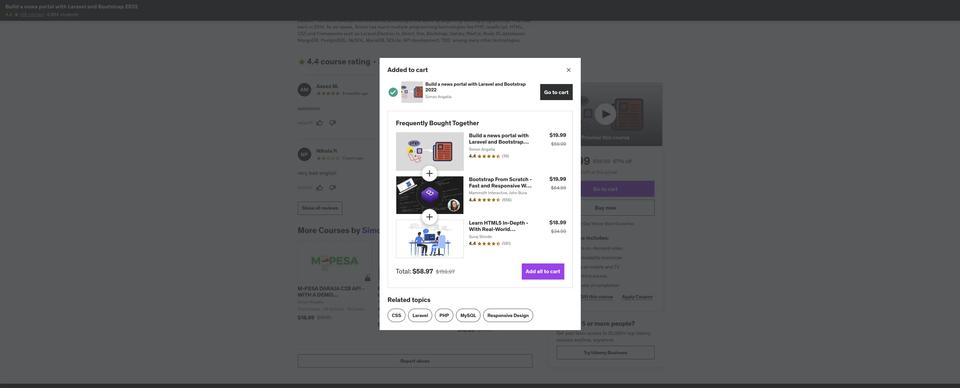 Task type: locate. For each thing, give the bounding box(es) containing it.
apply coupon
[[622, 294, 653, 300]]

this left price!
[[597, 169, 604, 175]]

portal up awesome course.... i loved it...
[[454, 81, 467, 87]]

1 vertical spatial $59.99
[[593, 158, 610, 165]]

learn
[[469, 220, 483, 227]]

656 reviews element
[[502, 198, 512, 203]]

according
[[388, 17, 408, 23]]

lectures for 62 lectures
[[411, 314, 426, 319]]

$59.99 for $19.99 $59.99
[[551, 141, 566, 147]]

$19.99 up 10
[[557, 154, 590, 168]]

hours up the "$18.99 $19.99"
[[310, 307, 320, 312]]

course up 18
[[568, 235, 585, 242]]

1 horizontal spatial simon angatia
[[469, 147, 495, 152]]

1 vertical spatial in
[[453, 11, 457, 17]]

2 vertical spatial api
[[458, 298, 467, 305]]

1 horizontal spatial 9
[[397, 292, 400, 299]]

2 horizontal spatial -
[[530, 176, 532, 183]]

1 vertical spatial css
[[392, 313, 401, 319]]

1 vertical spatial build a news portal with laravel and bootstrap 2022
[[469, 132, 529, 152]]

this inside button
[[602, 134, 612, 141]]

pesa
[[305, 285, 318, 292]]

ago for azeez m.
[[361, 91, 368, 96]]

responsive up interactive,
[[491, 182, 520, 189]]

he up "went"
[[298, 4, 304, 10]]

1 2 from the left
[[343, 156, 345, 161]]

hours right 18
[[573, 246, 585, 252]]

1 horizontal spatial was
[[522, 17, 531, 23]]

nikola p.
[[317, 148, 338, 154]]

m-
[[298, 285, 305, 292]]

1 vertical spatial has
[[369, 24, 377, 30]]

4.4 right yong
[[469, 153, 476, 159]]

router
[[505, 292, 522, 299]]

muazam a.
[[439, 83, 466, 90]]

1 horizontal spatial $59.99
[[551, 141, 566, 147]]

1 xsmall image from the top
[[557, 264, 562, 271]]

1 vertical spatial -
[[526, 220, 528, 227]]

all for 23 lectures
[[347, 307, 352, 312]]

0 vertical spatial by
[[435, 17, 440, 23]]

access down "mobile"
[[593, 273, 607, 280]]

programming up while
[[462, 0, 490, 4]]

databases:
[[503, 31, 526, 37]]

ma
[[423, 86, 431, 93]]

all levels for 23 lectures
[[347, 307, 364, 312]]

total up intermediate
[[464, 314, 473, 319]]

he down 'began'
[[429, 11, 435, 17]]

hours for 23 lectures
[[310, 307, 320, 312]]

1 vertical spatial portal
[[454, 81, 467, 87]]

css
[[298, 31, 307, 37], [392, 313, 401, 319]]

1 vertical spatial this
[[597, 169, 604, 175]]

xsmall image left the certificate
[[557, 283, 562, 289]]

all
[[315, 205, 320, 211], [537, 268, 543, 275]]

all levels right 62 lectures
[[429, 314, 446, 319]]

of down "full lifetime access"
[[591, 283, 595, 289]]

total right 12 on the bottom
[[383, 314, 391, 319]]

0 vertical spatial 4
[[336, 4, 339, 10]]

0 vertical spatial more
[[313, 4, 324, 10]]

very
[[298, 170, 308, 177]]

css down back
[[298, 31, 307, 37]]

0 vertical spatial news
[[24, 3, 38, 10]]

0 vertical spatial the
[[488, 4, 495, 10]]

4 down 18
[[567, 255, 570, 261]]

xsmall image left access
[[557, 264, 562, 271]]

1 horizontal spatial news
[[441, 81, 453, 87]]

a right 'app'
[[472, 285, 475, 292]]

of up acted
[[373, 11, 377, 17]]

by right courses
[[351, 225, 360, 236]]

0 horizontal spatial technologies
[[439, 24, 466, 30]]

lectures down 4 reviews 'element'
[[411, 314, 426, 319]]

all for reviews
[[315, 205, 320, 211]]

2 2 from the left
[[465, 156, 468, 161]]

- right depth
[[526, 220, 528, 227]]

- right scratch
[[530, 176, 532, 183]]

helpful? for awesome
[[298, 120, 313, 125]]

2 for kee yong w.
[[465, 156, 468, 161]]

and inside build a news portal with laravel and bootstrap 2022 simon angatia
[[495, 81, 503, 87]]

top
[[628, 331, 635, 337]]

added to cart dialog
[[380, 58, 581, 331]]

added to cart
[[388, 66, 428, 74]]

0 horizontal spatial 2
[[343, 156, 345, 161]]

all inside button
[[315, 205, 320, 211]]

azeez
[[317, 83, 331, 90]]

2 horizontal spatial total
[[464, 314, 473, 319]]

portal inside build a news portal with laravel and bootstrap 2022 simon angatia
[[454, 81, 467, 87]]

laravel up w. at the top of the page
[[469, 139, 487, 145]]

responsive down "15 reviews" element
[[488, 313, 513, 319]]

trained
[[349, 0, 363, 4]]

a right ma on the left of the page
[[438, 81, 440, 87]]

laravel up 4.3
[[378, 292, 396, 299]]

awesome course.... i loved it...
[[421, 105, 491, 112]]

add all to cart
[[526, 268, 560, 275]]

0 vertical spatial -
[[530, 176, 532, 183]]

with inside build a news portal with laravel and bootstrap 2022
[[518, 132, 529, 139]]

programming,
[[381, 4, 411, 10]]

0 horizontal spatial 5
[[298, 307, 300, 312]]

bachelor
[[354, 11, 372, 17]]

more inside 'simon is  both a college trained and self-taught full stack software developer, programming tutor and mentor. he has more than 4 years experience in programming, having began programming while at the university. he went to university to study bachelor of commerce and its when he was still in campus that he learn't about his passion- software development and acted according to the same by beginning learning programming. that was back in 2014. as we speak, simon has learnt multiple programming technologies like php, javascript, html, css and frameworks such as laravel,electron js, react, vue, bootstrap, gatsby, next js, node js, databases: mongodb, postgresql, mysql, mariadb, sqlite, api development, tdd  among many other technologies'
[[313, 4, 324, 10]]

access inside training 5 or more people? get your team access to 25,000+ top udemy courses anytime, anywhere.
[[587, 331, 602, 337]]

xsmall image
[[557, 264, 562, 271], [557, 273, 562, 280], [557, 283, 562, 289]]

1 horizontal spatial build a news portal with laravel and bootstrap 2022
[[469, 132, 529, 152]]

he down mentor.
[[518, 4, 524, 10]]

all right 23 lectures
[[347, 307, 352, 312]]

laravel inside build a news portal with laravel and bootstrap 2022 simon angatia
[[479, 81, 494, 87]]

courses
[[557, 337, 573, 343]]

$59.99 inside $18.99 $59.99
[[397, 322, 412, 328]]

4.4 right medium image
[[307, 56, 319, 67]]

os
[[523, 292, 530, 299]]

the down when
[[415, 17, 422, 23]]

0 horizontal spatial go
[[544, 89, 551, 96]]

all right show
[[315, 205, 320, 211]]

build a news portal with laravel and bootstrap 2022 inside added to cart dialog
[[469, 132, 529, 152]]

awesome up mark review by azeez m. as helpful image
[[298, 105, 321, 112]]

62
[[405, 314, 410, 319]]

years for kw
[[469, 156, 479, 161]]

0 horizontal spatial api
[[352, 285, 361, 292]]

this for gift
[[589, 294, 598, 300]]

at inside 'simon is  both a college trained and self-taught full stack software developer, programming tutor and mentor. he has more than 4 years experience in programming, having began programming while at the university. he went to university to study bachelor of commerce and its when he was still in campus that he learn't about his passion- software development and acted according to the same by beginning learning programming. that was back in 2014. as we speak, simon has learnt multiple programming technologies like php, javascript, html, css and frameworks such as laravel,electron js, react, vue, bootstrap, gatsby, next js, node js, databases: mongodb, postgresql, mysql, mariadb, sqlite, api development, tdd  among many other technologies'
[[483, 4, 487, 10]]

4 down college at the top of page
[[336, 4, 339, 10]]

1 horizontal spatial more
[[595, 320, 610, 328]]

build  developer's blog with laravel 9 and bootstrap 2022 link
[[378, 285, 450, 299]]

1 horizontal spatial technologies
[[493, 37, 520, 43]]

2 horizontal spatial portal
[[502, 132, 517, 139]]

simon inside build a news portal with laravel and bootstrap 2022 simon angatia
[[426, 94, 437, 99]]

2 horizontal spatial lectures
[[493, 314, 507, 319]]

report abuse
[[401, 359, 430, 365]]

10
[[563, 169, 568, 175]]

simon angatia for frequently bought together
[[469, 147, 495, 152]]

buy now
[[595, 205, 616, 211]]

0 horizontal spatial css
[[298, 31, 307, 37]]

technologies down databases:
[[493, 37, 520, 43]]

technologies down "beginning"
[[439, 24, 466, 30]]

bootstrap inside build  developer's blog with laravel 9 and bootstrap 2022 simon angatia
[[412, 292, 437, 299]]

app
[[458, 292, 468, 299]]

all inside 'button'
[[537, 268, 543, 275]]

while
[[470, 4, 481, 10]]

0 vertical spatial at
[[483, 4, 487, 10]]

mammoth interactive, john bura
[[469, 191, 527, 196]]

1 horizontal spatial has
[[369, 24, 377, 30]]

go to cart down close modal image at the top right of the page
[[544, 89, 569, 96]]

php
[[440, 313, 449, 319]]

hours for 36 lectures
[[474, 314, 484, 319]]

years
[[340, 4, 351, 10], [346, 156, 356, 161], [469, 156, 479, 161]]

course down postgresql,
[[321, 56, 346, 67]]

1 vertical spatial go
[[594, 186, 601, 192]]

with inside build a news portal with laravel and bootstrap 2022 simon angatia
[[468, 81, 478, 87]]

learning
[[463, 17, 480, 23]]

2 he from the left
[[485, 11, 491, 17]]

all levels right 23 lectures
[[347, 307, 364, 312]]

udemy right 'top'
[[636, 331, 651, 337]]

to inside add all to cart 'button'
[[544, 268, 549, 275]]

1 vertical spatial news
[[441, 81, 453, 87]]

4.4 course rating
[[307, 56, 371, 67]]

0 horizontal spatial he
[[429, 11, 435, 17]]

go to cart button down close modal image at the top right of the page
[[540, 84, 573, 100]]

with inside build  developer's blog with laravel 9 and bootstrap 2022 simon angatia
[[435, 285, 446, 292]]

learn't
[[492, 11, 505, 17]]

go to cart button down price!
[[557, 181, 655, 197]]

0 vertical spatial udemy
[[636, 331, 651, 337]]

1 horizontal spatial levels
[[435, 314, 446, 319]]

$19.99 down 23
[[317, 315, 331, 321]]

university
[[314, 11, 335, 17]]

1 horizontal spatial the
[[488, 4, 495, 10]]

39 reviews element
[[502, 154, 509, 159]]

examples
[[469, 233, 493, 239]]

1 vertical spatial levels
[[435, 314, 446, 319]]

1 vertical spatial all
[[429, 314, 434, 319]]

0 vertical spatial all
[[315, 205, 320, 211]]

xsmall image left lifetime
[[557, 273, 562, 280]]

news down it...
[[487, 132, 501, 139]]

medium image
[[298, 58, 306, 66]]

simon angatia for more courses by
[[298, 300, 324, 305]]

among
[[453, 37, 467, 43]]

hotspot
[[476, 285, 496, 292]]

in down "self-"
[[376, 4, 380, 10]]

$19.99 up $64.99
[[550, 176, 566, 182]]

1 horizontal spatial lectures
[[411, 314, 426, 319]]

0 horizontal spatial total
[[301, 307, 309, 312]]

0 horizontal spatial 2 years ago
[[343, 156, 364, 161]]

lectures inside 36 lectures intermediate
[[493, 314, 507, 319]]

$18.99 for m-pesa daraja  c2b api - with a demo project(laravel)
[[298, 315, 315, 321]]

add
[[526, 268, 536, 275]]

0 vertical spatial api
[[403, 37, 411, 43]]

0 horizontal spatial all
[[315, 205, 320, 211]]

1 vertical spatial api
[[352, 285, 361, 292]]

programming up vue,
[[409, 24, 438, 30]]

try udemy business link
[[557, 347, 655, 360]]

full inside 'simon is  both a college trained and self-taught full stack software developer, programming tutor and mentor. he has more than 4 years experience in programming, having began programming while at the university. he went to university to study bachelor of commerce and its when he was still in campus that he learn't about his passion- software development and acted according to the same by beginning learning programming. that was back in 2014. as we speak, simon has learnt multiple programming technologies like php, javascript, html, css and frameworks such as laravel,electron js, react, vue, bootstrap, gatsby, next js, node js, databases: mongodb, postgresql, mysql, mariadb, sqlite, api development, tdd  among many other technologies'
[[398, 0, 405, 4]]

helpful? left mark review by muazam a. as helpful image
[[421, 120, 435, 125]]

0 horizontal spatial full
[[398, 0, 405, 4]]

helpful? left mark review by kee yong w. as helpful icon
[[421, 185, 435, 190]]

simon
[[298, 0, 311, 4], [355, 24, 368, 30], [426, 94, 437, 99], [469, 147, 481, 152], [362, 225, 386, 236], [298, 300, 309, 305], [378, 300, 389, 305]]

lectures right 23
[[329, 307, 344, 312]]

1 2 years ago from the left
[[343, 156, 364, 161]]

hours
[[570, 169, 582, 175], [573, 246, 585, 252], [310, 307, 320, 312], [392, 314, 402, 319], [474, 314, 484, 319]]

all levels for 62 lectures
[[429, 314, 446, 319]]

xsmall image
[[372, 59, 377, 65]]

build a hotspot management app with laravel & router os api
[[458, 285, 530, 305]]

both
[[318, 0, 328, 4]]

portal up the 4,984 at top left
[[39, 3, 54, 10]]

23 lectures
[[324, 307, 344, 312]]

w.
[[463, 148, 470, 154]]

this right the gift on the bottom right of the page
[[589, 294, 598, 300]]

1 he from the left
[[429, 11, 435, 17]]

api up 3.7
[[458, 298, 467, 305]]

$18.99 $59.99
[[378, 322, 412, 328]]

simon angatia inside added to cart dialog
[[469, 147, 495, 152]]

at right left
[[591, 169, 596, 175]]

portal up (39)
[[502, 132, 517, 139]]

5 inside training 5 or more people? get your team access to 25,000+ top udemy courses anytime, anywhere.
[[582, 320, 586, 328]]

4.5 total hours
[[458, 314, 484, 319]]

total for m-pesa daraja  c2b api - with a demo project(laravel)
[[301, 307, 309, 312]]

1 vertical spatial go to cart
[[594, 186, 618, 192]]

$59.99 inside $19.99 $59.99
[[551, 141, 566, 147]]

full down access
[[567, 273, 575, 280]]

1 vertical spatial all
[[537, 268, 543, 275]]

1 horizontal spatial portal
[[454, 81, 467, 87]]

angatia inside build  developer's blog with laravel 9 and bootstrap 2022 simon angatia
[[390, 300, 404, 305]]

build a news portal with laravel and bootstrap 2022 up students
[[5, 3, 138, 10]]

many
[[468, 37, 480, 43]]

1 horizontal spatial -
[[526, 220, 528, 227]]

levels right laravel link
[[435, 314, 446, 319]]

1 horizontal spatial all
[[537, 268, 543, 275]]

1 horizontal spatial at
[[591, 169, 596, 175]]

in down 'passion-'
[[309, 24, 313, 30]]

0 vertical spatial levels
[[353, 307, 364, 312]]

0 vertical spatial was
[[436, 11, 444, 17]]

access down or
[[587, 331, 602, 337]]

was
[[436, 11, 444, 17], [522, 17, 531, 23]]

1 vertical spatial the
[[415, 17, 422, 23]]

1 horizontal spatial he
[[485, 11, 491, 17]]

business
[[608, 350, 628, 356]]

programming down developer,
[[441, 4, 469, 10]]

4.4 down the mammoth
[[469, 197, 476, 203]]

1 vertical spatial udemy
[[591, 350, 607, 356]]

(4)
[[411, 307, 415, 312]]

build inside build a news portal with laravel and bootstrap 2022
[[469, 132, 482, 139]]

$18.99 $44.99
[[458, 327, 493, 334]]

more right or
[[595, 320, 610, 328]]

developer,
[[439, 0, 461, 4]]

$59.99 down 62
[[397, 322, 412, 328]]

and
[[365, 0, 372, 4], [502, 0, 510, 4], [87, 3, 97, 10], [402, 11, 409, 17], [366, 17, 373, 23], [308, 31, 316, 37], [495, 81, 503, 87], [488, 139, 497, 145], [481, 182, 490, 189], [605, 264, 613, 270], [401, 292, 410, 299]]

3.7
[[458, 307, 464, 313]]

total up the "$18.99 $19.99"
[[301, 307, 309, 312]]

on-
[[586, 246, 594, 252]]

loved
[[470, 105, 483, 112]]

0 vertical spatial $59.99
[[551, 141, 566, 147]]

lectures down "15 reviews" element
[[493, 314, 507, 319]]

learn html5 in-depth - with real-world examples
[[469, 220, 528, 239]]

all
[[347, 307, 352, 312], [429, 314, 434, 319]]

0 horizontal spatial the
[[415, 17, 422, 23]]

0 vertical spatial full
[[398, 0, 405, 4]]

$59.99 inside $19.99 $59.99 67% off
[[593, 158, 610, 165]]

$18.99 inside added to cart dialog
[[550, 219, 566, 226]]

0 horizontal spatial all levels
[[347, 307, 364, 312]]

2022 inside build  developer's blog with laravel 9 and bootstrap 2022 simon angatia
[[438, 292, 450, 299]]

0 vertical spatial has
[[305, 4, 312, 10]]

- right c2b
[[362, 285, 364, 292]]

preview this course button
[[549, 82, 663, 147]]

1 vertical spatial technologies
[[493, 37, 520, 43]]

1 horizontal spatial of
[[591, 283, 595, 289]]

api right c2b
[[352, 285, 361, 292]]

blog
[[423, 285, 434, 292]]

such
[[344, 31, 354, 37]]

all for to
[[537, 268, 543, 275]]

he right that
[[485, 11, 491, 17]]

1 vertical spatial of
[[591, 283, 595, 289]]

1 horizontal spatial 4
[[567, 255, 570, 261]]

was left still
[[436, 11, 444, 17]]

laravel down 4 reviews 'element'
[[413, 313, 428, 319]]

with
[[298, 292, 312, 299]]

simon angatia up 5 total hours
[[298, 300, 324, 305]]

news inside build a news portal with laravel and bootstrap 2022 simon angatia
[[441, 81, 453, 87]]

go
[[544, 89, 551, 96], [594, 186, 601, 192]]

mark review by muazam a. as unhelpful image
[[452, 120, 459, 127]]

2 vertical spatial $59.99
[[397, 322, 412, 328]]

1 awesome from the left
[[298, 105, 321, 112]]

2022 inside build a news portal with laravel and bootstrap 2022 link
[[469, 145, 482, 152]]

4.4 left (39
[[5, 12, 12, 18]]

full up programming,
[[398, 0, 405, 4]]

go to cart down price!
[[594, 186, 618, 192]]

all right the add
[[537, 268, 543, 275]]

$18.99 up $34.99
[[550, 219, 566, 226]]

related
[[388, 296, 411, 304]]

1 vertical spatial more
[[595, 320, 610, 328]]

- inside the bootstrap from scratch - fast and responsive web development
[[530, 176, 532, 183]]

gift this course
[[580, 294, 613, 300]]

0 horizontal spatial simon angatia
[[298, 300, 324, 305]]

lectures for 23 lectures
[[329, 307, 344, 312]]

mark review by nikola p. as unhelpful image
[[329, 185, 336, 191]]

azeez m.
[[317, 83, 339, 90]]

0 horizontal spatial build a news portal with laravel and bootstrap 2022
[[5, 3, 138, 10]]

simon angatia right yong
[[469, 147, 495, 152]]

0 vertical spatial all levels
[[347, 307, 364, 312]]

$58.97
[[413, 268, 433, 276]]

1 he from the left
[[298, 4, 304, 10]]

mark review by azeez m. as helpful image
[[316, 120, 323, 127]]

build a news portal with laravel and bootstrap 2022 up (39)
[[469, 132, 529, 152]]

3 xsmall image from the top
[[557, 283, 562, 289]]

0 vertical spatial simon angatia
[[469, 147, 495, 152]]

close modal image
[[565, 67, 572, 73]]

build inside the build a hotspot management app with laravel & router os api
[[458, 285, 471, 292]]

all left php link at the left bottom of page
[[429, 314, 434, 319]]

api down react,
[[403, 37, 411, 43]]

0 vertical spatial build a news portal with laravel and bootstrap 2022
[[5, 3, 138, 10]]

node
[[483, 31, 495, 37]]

2 years ago for nikola p.
[[343, 156, 364, 161]]

2 awesome from the left
[[421, 105, 443, 112]]

0 horizontal spatial in
[[309, 24, 313, 30]]

1 vertical spatial all levels
[[429, 314, 446, 319]]

course up 67%
[[613, 134, 630, 141]]

30-
[[577, 222, 584, 227]]

laravel left the &
[[481, 292, 499, 299]]

has
[[305, 4, 312, 10], [369, 24, 377, 30]]

$18.99 down intermediate
[[458, 327, 475, 334]]

4.4
[[5, 12, 12, 18], [307, 56, 319, 67], [469, 153, 476, 159], [469, 197, 476, 203], [469, 241, 476, 247]]

0 vertical spatial of
[[373, 11, 377, 17]]

hours up $18.99 $59.99
[[392, 314, 402, 319]]

0 horizontal spatial has
[[305, 4, 312, 10]]

bootstrap inside build a news portal with laravel and bootstrap 2022
[[499, 139, 524, 145]]

laravel inside build  developer's blog with laravel 9 and bootstrap 2022 simon angatia
[[378, 292, 396, 299]]

1 horizontal spatial 5
[[582, 320, 586, 328]]

project(laravel)
[[298, 298, 348, 305]]

4.3
[[378, 307, 385, 313]]

levels
[[353, 307, 364, 312], [435, 314, 446, 319]]

2 xsmall image from the top
[[557, 273, 562, 280]]

this
[[557, 235, 567, 242]]

helpful? left mark review by azeez m. as helpful image
[[298, 120, 313, 125]]

that
[[476, 11, 484, 17]]

has up "went"
[[305, 4, 312, 10]]

9 inside build  developer's blog with laravel 9 and bootstrap 2022 simon angatia
[[397, 292, 400, 299]]

try udemy business
[[584, 350, 628, 356]]

in right still
[[453, 11, 457, 17]]

0 vertical spatial portal
[[39, 3, 54, 10]]

full
[[398, 0, 405, 4], [567, 273, 575, 280]]

ratings
[[390, 56, 417, 67]]

1 horizontal spatial total
[[383, 314, 391, 319]]

2 horizontal spatial $59.99
[[593, 158, 610, 165]]

$18.99 down 5 total hours
[[298, 315, 315, 321]]

management
[[497, 285, 530, 292]]

0 horizontal spatial all
[[347, 307, 352, 312]]

0 vertical spatial this
[[602, 134, 612, 141]]

0 vertical spatial access
[[593, 273, 607, 280]]

0 horizontal spatial awesome
[[298, 105, 321, 112]]

2 2 years ago from the left
[[465, 156, 486, 161]]

1 vertical spatial access
[[587, 331, 602, 337]]

mammoth
[[469, 191, 487, 196]]

coupon
[[636, 294, 653, 300]]

access
[[567, 264, 582, 270]]



Task type: vqa. For each thing, say whether or not it's contained in the screenshot.
Introduction To American Politics
no



Task type: describe. For each thing, give the bounding box(es) containing it.
cart down close modal image at the top right of the page
[[559, 89, 569, 96]]

passion-
[[298, 17, 316, 23]]

$59.99 for $18.99 $59.99
[[397, 322, 412, 328]]

1 vertical spatial at
[[591, 169, 596, 175]]

2 vertical spatial in
[[309, 24, 313, 30]]

4.4 for bootstrap
[[469, 197, 476, 203]]

go inside added to cart dialog
[[544, 89, 551, 96]]

a inside 'simon is  both a college trained and self-taught full stack software developer, programming tutor and mentor. he has more than 4 years experience in programming, having began programming while at the university. he went to university to study bachelor of commerce and its when he was still in campus that he learn't about his passion- software development and acted according to the same by beginning learning programming. that was back in 2014. as we speak, simon has learnt multiple programming technologies like php, javascript, html, css and frameworks such as laravel,electron js, react, vue, bootstrap, gatsby, next js, node js, databases: mongodb, postgresql, mysql, mariadb, sqlite, api development, tdd  among many other technologies'
[[329, 0, 331, 4]]

1 horizontal spatial go
[[594, 186, 601, 192]]

mark review by azeez m. as unhelpful image
[[329, 120, 336, 127]]

suraj shinde
[[469, 234, 492, 239]]

$59.99 for $19.99 $59.99 67% off
[[593, 158, 610, 165]]

$19.99 for $19.99 $64.99
[[550, 176, 566, 182]]

am
[[300, 86, 309, 93]]

build a news portal with laravel and bootstrap 2022 image
[[401, 82, 423, 103]]

helpful? for very bad english
[[298, 185, 313, 190]]

a
[[313, 292, 316, 299]]

0 vertical spatial programming
[[462, 0, 490, 4]]

4.4 for build
[[469, 153, 476, 159]]

2 for nikola p.
[[343, 156, 345, 161]]

software
[[420, 0, 438, 4]]

that
[[512, 17, 521, 23]]

from
[[495, 176, 508, 183]]

$18.99 for learn html5 in-depth - with real-world examples
[[550, 219, 566, 226]]

mysql,
[[349, 37, 365, 43]]

bootstrap from scratch - fast and responsive web development
[[469, 176, 533, 196]]

software
[[317, 17, 336, 23]]

mysql link
[[456, 309, 481, 323]]

speak,
[[340, 24, 354, 30]]

cart up ma on the left of the page
[[416, 66, 428, 74]]

years for np
[[346, 156, 356, 161]]

$19.99 $64.99
[[550, 176, 566, 191]]

campus
[[458, 11, 475, 17]]

awesome for awesome course.... i loved it...
[[421, 105, 443, 112]]

0 horizontal spatial news
[[24, 3, 38, 10]]

rating
[[348, 56, 371, 67]]

access on mobile and tv
[[567, 264, 620, 270]]

2 vertical spatial programming
[[409, 24, 438, 30]]

full lifetime access
[[567, 273, 607, 280]]

than
[[325, 4, 335, 10]]

js,
[[496, 31, 502, 37]]

$44.99
[[477, 328, 493, 334]]

helpful? for good!
[[421, 185, 435, 190]]

tutor
[[491, 0, 501, 4]]

video
[[612, 246, 623, 252]]

gatsby,
[[450, 31, 466, 37]]

web
[[521, 182, 533, 189]]

simon is  both a college trained and self-taught full stack software developer, programming tutor and mentor. he has more than 4 years experience in programming, having began programming while at the university. he went to university to study bachelor of commerce and its when he was still in campus that he learn't about his passion- software development and acted according to the same by beginning learning programming. that was back in 2014. as we speak, simon has learnt multiple programming technologies like php, javascript, html, css and frameworks such as laravel,electron js, react, vue, bootstrap, gatsby, next js, node js, databases: mongodb, postgresql, mysql, mariadb, sqlite, api development, tdd  among many other technologies
[[298, 0, 532, 43]]

$19.99 $59.99
[[550, 132, 566, 147]]

began
[[427, 4, 440, 10]]

1 horizontal spatial go to cart
[[594, 186, 618, 192]]

a.
[[461, 83, 466, 90]]

2 years ago for kee yong w.
[[465, 156, 486, 161]]

25,000+
[[608, 331, 627, 337]]

4 reviews element
[[411, 307, 415, 313]]

1 vertical spatial go to cart button
[[557, 181, 655, 197]]

a up (39
[[20, 3, 23, 10]]

students
[[60, 12, 79, 18]]

related topics
[[388, 296, 431, 304]]

mark review by kee yong w. as helpful image
[[439, 185, 446, 191]]

interactive,
[[488, 191, 508, 196]]

xsmall image for full
[[557, 273, 562, 280]]

portal inside build a news portal with laravel and bootstrap 2022
[[502, 132, 517, 139]]

1 horizontal spatial in
[[376, 4, 380, 10]]

0 vertical spatial technologies
[[439, 24, 466, 30]]

having
[[412, 4, 426, 10]]

to inside training 5 or more people? get your team access to 25,000+ top udemy courses anytime, anywhere.
[[603, 331, 607, 337]]

laravel link
[[408, 309, 433, 323]]

2 he from the left
[[518, 4, 524, 10]]

yong
[[450, 148, 462, 154]]

kee
[[439, 148, 449, 154]]

udemy inside training 5 or more people? get your team access to 25,000+ top udemy courses anytime, anywhere.
[[636, 331, 651, 337]]

training
[[557, 320, 581, 328]]

15 reviews element
[[490, 307, 497, 313]]

$34.99
[[551, 229, 566, 235]]

people?
[[611, 320, 635, 328]]

news inside build a news portal with laravel and bootstrap 2022
[[487, 132, 501, 139]]

nikola
[[317, 148, 332, 154]]

xsmall image for access
[[557, 264, 562, 271]]

$18.99 for build a hotspot management app with laravel & router os api
[[458, 327, 475, 334]]

taught
[[383, 0, 397, 4]]

responsive inside the bootstrap from scratch - fast and responsive web development
[[491, 182, 520, 189]]

mark review by nikola p. as helpful image
[[316, 185, 323, 191]]

ago for kee yong w.
[[479, 156, 486, 161]]

more inside training 5 or more people? get your team access to 25,000+ top udemy courses anytime, anywhere.
[[595, 320, 610, 328]]

simon inside build  developer's blog with laravel 9 and bootstrap 2022 simon angatia
[[378, 300, 389, 305]]

bought
[[429, 119, 451, 127]]

$19.99 inside the "$18.99 $19.99"
[[317, 315, 331, 321]]

by inside 'simon is  both a college trained and self-taught full stack software developer, programming tutor and mentor. he has more than 4 years experience in programming, having began programming while at the university. he went to university to study bachelor of commerce and its when he was still in campus that he learn't about his passion- software development and acted according to the same by beginning learning programming. that was back in 2014. as we speak, simon has learnt multiple programming technologies like php, javascript, html, css and frameworks such as laravel,electron js, react, vue, bootstrap, gatsby, next js, node js, databases: mongodb, postgresql, mysql, mariadb, sqlite, api development, tdd  among many other technologies'
[[435, 17, 440, 23]]

0 horizontal spatial was
[[436, 11, 444, 17]]

development
[[337, 17, 365, 23]]

mark review by kee yong w. as unhelpful image
[[452, 185, 459, 191]]

bootstrap inside build a news portal with laravel and bootstrap 2022 simon angatia
[[504, 81, 526, 87]]

udemy inside "link"
[[591, 350, 607, 356]]

went
[[298, 11, 308, 17]]

css inside 'simon is  both a college trained and self-taught full stack software developer, programming tutor and mentor. he has more than 4 years experience in programming, having began programming while at the university. he went to university to study bachelor of commerce and its when he was still in campus that he learn't about his passion- software development and acted according to the same by beginning learning programming. that was back in 2014. as we speak, simon has learnt multiple programming technologies like php, javascript, html, css and frameworks such as laravel,electron js, react, vue, bootstrap, gatsby, next js, node js, databases: mongodb, postgresql, mysql, mariadb, sqlite, api development, tdd  among many other technologies'
[[298, 31, 307, 37]]

4 inside 18 hours on-demand video 4 downloadable resources
[[567, 255, 570, 261]]

with inside the build a hotspot management app with laravel & router os api
[[469, 292, 480, 299]]

a down it...
[[483, 132, 486, 139]]

(39 ratings)
[[20, 12, 44, 18]]

university.
[[496, 4, 517, 10]]

and inside build a news portal with laravel and bootstrap 2022
[[488, 139, 497, 145]]

muazam
[[439, 83, 460, 90]]

this for preview
[[602, 134, 612, 141]]

years inside 'simon is  both a college trained and self-taught full stack software developer, programming tutor and mentor. he has more than 4 years experience in programming, having began programming while at the university. he went to university to study bachelor of commerce and its when he was still in campus that he learn't about his passion- software development and acted according to the same by beginning learning programming. that was back in 2014. as we speak, simon has learnt multiple programming technologies like php, javascript, html, css and frameworks such as laravel,electron js, react, vue, bootstrap, gatsby, next js, node js, databases: mongodb, postgresql, mysql, mariadb, sqlite, api development, tdd  among many other technologies'
[[340, 4, 351, 10]]

now
[[606, 205, 616, 211]]

xsmall image for certificate
[[557, 283, 562, 289]]

4 inside 'simon is  both a college trained and self-taught full stack software developer, programming tutor and mentor. he has more than 4 years experience in programming, having began programming while at the university. he went to university to study bachelor of commerce and its when he was still in campus that he learn't about his passion- software development and acted according to the same by beginning learning programming. that was back in 2014. as we speak, simon has learnt multiple programming technologies like php, javascript, html, css and frameworks such as laravel,electron js, react, vue, bootstrap, gatsby, next js, node js, databases: mongodb, postgresql, mysql, mariadb, sqlite, api development, tdd  among many other technologies'
[[336, 4, 339, 10]]

john
[[509, 191, 518, 196]]

report abuse button
[[298, 355, 533, 368]]

responsive design link
[[483, 309, 533, 323]]

4.4 for learn
[[469, 241, 476, 247]]

4.5
[[458, 314, 464, 319]]

api inside 'simon is  both a college trained and self-taught full stack software developer, programming tutor and mentor. he has more than 4 years experience in programming, having began programming while at the university. he went to university to study bachelor of commerce and its when he was still in campus that he learn't about his passion- software development and acted according to the same by beginning learning programming. that was back in 2014. as we speak, simon has learnt multiple programming technologies like php, javascript, html, css and frameworks such as laravel,electron js, react, vue, bootstrap, gatsby, next js, node js, databases: mongodb, postgresql, mysql, mariadb, sqlite, api development, tdd  among many other technologies'
[[403, 37, 411, 43]]

vue,
[[416, 31, 425, 37]]

0 horizontal spatial portal
[[39, 3, 54, 10]]

and inside the bootstrap from scratch - fast and responsive web development
[[481, 182, 490, 189]]

581 reviews element
[[502, 241, 511, 247]]

hours inside 18 hours on-demand video 4 downloadable resources
[[573, 246, 585, 252]]

hours right 10
[[570, 169, 582, 175]]

all for 62 lectures
[[429, 314, 434, 319]]

lectures for 36 lectures intermediate
[[493, 314, 507, 319]]

a inside build a news portal with laravel and bootstrap 2022 simon angatia
[[438, 81, 440, 87]]

laravel inside build a news portal with laravel and bootstrap 2022
[[469, 139, 487, 145]]

cart down price!
[[608, 186, 618, 192]]

multiple
[[391, 24, 408, 30]]

levels for 23 lectures
[[353, 307, 364, 312]]

learn html5 in-depth - with real-world examples link
[[469, 220, 528, 239]]

hours for 62 lectures
[[392, 314, 402, 319]]

course inside button
[[613, 134, 630, 141]]

laravel up students
[[68, 3, 86, 10]]

api inside m-pesa daraja  c2b api - with a demo project(laravel)
[[352, 285, 361, 292]]

build inside build a news portal with laravel and bootstrap 2022 simon angatia
[[426, 81, 437, 87]]

go to cart inside added to cart dialog
[[544, 89, 569, 96]]

total for build a hotspot management app with laravel & router os api
[[464, 314, 473, 319]]

its
[[411, 11, 416, 17]]

courses
[[319, 225, 350, 236]]

- inside learn html5 in-depth - with real-world examples
[[526, 220, 528, 227]]

go to cart button inside added to cart dialog
[[540, 84, 573, 100]]

1 vertical spatial full
[[567, 273, 575, 280]]

mariadb,
[[366, 37, 386, 43]]

api inside the build a hotspot management app with laravel & router os api
[[458, 298, 467, 305]]

js,
[[478, 31, 482, 37]]

css inside added to cart dialog
[[392, 313, 401, 319]]

levels for 62 lectures
[[435, 314, 446, 319]]

build inside build  developer's blog with laravel 9 and bootstrap 2022 simon angatia
[[378, 285, 391, 292]]

0 vertical spatial 5
[[298, 307, 300, 312]]

or
[[587, 320, 593, 328]]

1 vertical spatial programming
[[441, 4, 469, 10]]

$19.99 for $19.99 $59.99 67% off
[[557, 154, 590, 168]]

0 vertical spatial 9
[[343, 91, 345, 96]]

m-pesa daraja  c2b api - with a demo project(laravel)
[[298, 285, 364, 305]]

12 total hours
[[378, 314, 402, 319]]

laravel inside the build a hotspot management app with laravel & router os api
[[481, 292, 499, 299]]

$19.99 for $19.99 $59.99
[[550, 132, 566, 139]]

2 horizontal spatial in
[[453, 11, 457, 17]]

mark review by muazam a. as helpful image
[[439, 120, 446, 127]]

1 vertical spatial responsive
[[488, 313, 513, 319]]

build a news portal with laravel and bootstrap 2022 link
[[469, 132, 529, 152]]

awesome for awesome
[[298, 105, 321, 112]]

as
[[326, 24, 332, 30]]

topics
[[412, 296, 431, 304]]

2022 inside build a news portal with laravel and bootstrap 2022 simon angatia
[[426, 87, 437, 93]]

back
[[605, 222, 614, 227]]

bootstrap inside the bootstrap from scratch - fast and responsive web development
[[469, 176, 494, 183]]

bura
[[519, 191, 527, 196]]

helpful? for awesome course.... i loved it...
[[421, 120, 435, 125]]

m.
[[333, 83, 339, 90]]

62 lectures
[[405, 314, 426, 319]]

a inside the build a hotspot management app with laravel & router os api
[[472, 285, 475, 292]]

angatia inside build a news portal with laravel and bootstrap 2022 simon angatia
[[438, 94, 452, 99]]

course down "completion"
[[599, 294, 613, 300]]

daraja
[[319, 285, 340, 292]]

of inside 'simon is  both a college trained and self-taught full stack software developer, programming tutor and mentor. he has more than 4 years experience in programming, having began programming while at the university. he went to university to study bachelor of commerce and its when he was still in campus that he learn't about his passion- software development and acted according to the same by beginning learning programming. that was back in 2014. as we speak, simon has learnt multiple programming technologies like php, javascript, html, css and frameworks such as laravel,electron js, react, vue, bootstrap, gatsby, next js, node js, databases: mongodb, postgresql, mysql, mariadb, sqlite, api development, tdd  among many other technologies'
[[373, 11, 377, 17]]

training 5 or more people? get your team access to 25,000+ top udemy courses anytime, anywhere.
[[557, 320, 651, 343]]

$18.99 down 12 total hours at the bottom
[[378, 322, 395, 328]]

mentor.
[[511, 0, 527, 4]]

anytime,
[[574, 337, 592, 343]]

p.
[[333, 148, 338, 154]]

ago for nikola p.
[[357, 156, 364, 161]]

cart inside 'button'
[[550, 268, 560, 275]]

design
[[514, 313, 529, 319]]

php link
[[435, 309, 454, 323]]

- inside m-pesa daraja  c2b api - with a demo project(laravel)
[[362, 285, 364, 292]]

apply
[[622, 294, 635, 300]]

get
[[557, 331, 564, 337]]

and inside build  developer's blog with laravel 9 and bootstrap 2022 simon angatia
[[401, 292, 410, 299]]

0 horizontal spatial by
[[351, 225, 360, 236]]



